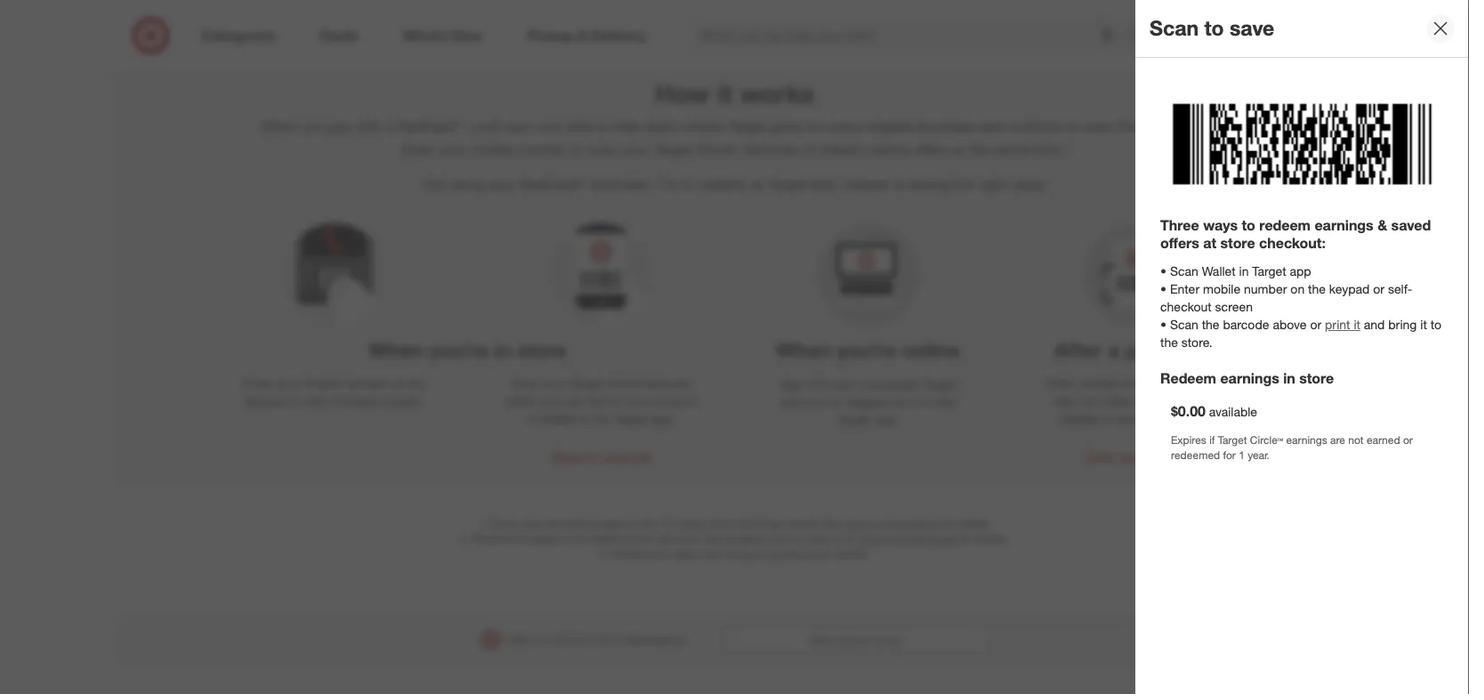 Task type: describe. For each thing, give the bounding box(es) containing it.
mobile inside • scan wallet in target app • enter mobile number on the keypad or self- checkout screen
[[1203, 281, 1241, 297]]

not
[[1348, 433, 1364, 447]]

and inside and bring it to the store.
[[1364, 317, 1385, 332]]

enter your receipt
[[1085, 448, 1185, 464]]

to up 2 link on the right of the page
[[1066, 118, 1079, 135]]

same
[[993, 141, 1028, 159]]

when you're in store
[[368, 337, 567, 362]]

mobile inside enter your mobile number on the keypad or self-checkout screen.
[[303, 375, 341, 391]]

purchases.
[[1149, 411, 1210, 427]]

0 horizontal spatial away.
[[1012, 176, 1046, 193]]

the down restrictions at the left of the page
[[574, 532, 589, 545]]

on inside • scan wallet in target app • enter mobile number on the keypad or self- checkout screen
[[1291, 281, 1305, 297]]

enter inside when you pay with a redcard™, you'll earn one vote to help direct where target gives for every eligible purchase and continue to save 5% right away. enter your mobile number or scan your target circle™ barcode to redeem saved offers at the same time.
[[402, 141, 435, 159]]

self- inside • scan wallet in target app • enter mobile number on the keypad or self- checkout screen
[[1388, 281, 1413, 297]]

after
[[1054, 337, 1102, 362]]

offers inside when you pay with a redcard™, you'll earn one vote to help direct where target gives for every eligible purchase and continue to save 5% right away. enter your mobile number or scan your target circle™ barcode to redeem saved offers at the same time.
[[913, 141, 949, 159]]

target inside expires if target circle™ earnings are not earned or redeemed for 1 year.
[[1218, 433, 1247, 447]]

checkout inside enter your mobile number on the keypad or self-checkout screen.
[[328, 393, 379, 409]]

from
[[1190, 393, 1216, 409]]

target.com
[[846, 394, 907, 409]]

redeemed
[[1171, 448, 1220, 462]]

target inside • scan wallet in target app • enter mobile number on the keypad or self- checkout screen
[[1252, 263, 1287, 279]]

connected
[[860, 376, 919, 392]]

2 vertical spatial see
[[702, 547, 721, 561]]

0 vertical spatial apply
[[599, 517, 625, 530]]

survey
[[871, 633, 903, 647]]

number inside • scan wallet in target app • enter mobile number on the keypad or self- checkout screen
[[1244, 281, 1287, 297]]

enter for enter receipt numbers within 14 days to collect earnings from eligible in-store purchases.
[[1046, 375, 1076, 391]]

in inside • scan wallet in target app • enter mobile number on the keypad or self- checkout screen
[[1239, 263, 1249, 279]]

how
[[655, 77, 710, 109]]

scan to save
[[1150, 16, 1275, 41]]

your inside sign into your connected target account on target.com or in the target app.
[[832, 376, 856, 392]]

redcard™,
[[398, 118, 466, 135]]

year.
[[1248, 448, 1270, 462]]

you're for online
[[837, 338, 896, 363]]

circle inside 1. terms and restrictions apply to the 1% target circle earnings reward. see terms & conditions for details. 2. restrictions apply to the redcard 5% discount. see program rules in store or at target.com/redcard for details. 3. restrictions apply. see terms & conditions for details.
[[710, 517, 738, 530]]

• for three ways to redeem earnings & saved offers at store checkout:
[[1161, 263, 1167, 279]]

when you're online
[[776, 338, 960, 363]]

terms & conditions link for 3. restrictions apply. see
[[724, 547, 817, 561]]

pay
[[329, 118, 352, 135]]

$0.00
[[1171, 403, 1206, 420]]

for inside expires if target circle™ earnings are not earned or redeemed for 1 year.
[[1223, 448, 1236, 462]]

store inside 1. terms and restrictions apply to the 1% target circle earnings reward. see terms & conditions for details. 2. restrictions apply to the redcard 5% discount. see program rules in store or at target.com/redcard for details. 3. restrictions apply. see terms & conditions for details.
[[806, 532, 830, 545]]

the inside scan your target circle barcode, which you can find in your account or wallet in the target app.
[[592, 411, 610, 427]]

show my barcode
[[551, 448, 652, 464]]

• scan the barcode above or print it
[[1161, 317, 1361, 332]]

0 horizontal spatial terms
[[491, 517, 519, 530]]

circle™ inside when you pay with a redcard™, you'll earn one vote to help direct where target gives for every eligible purchase and continue to save 5% right away. enter your mobile number or scan your target circle™ barcode to redeem saved offers at the same time.
[[697, 141, 741, 159]]

the inside • scan wallet in target app • enter mobile number on the keypad or self- checkout screen
[[1308, 281, 1326, 297]]

search button
[[1120, 16, 1163, 59]]

quick
[[843, 633, 868, 647]]

1
[[1239, 448, 1245, 462]]

within
[[1174, 375, 1207, 391]]

help us improve this experience.
[[505, 632, 687, 647]]

enter receipt numbers within 14 days to collect earnings from eligible in-store purchases.
[[1046, 375, 1224, 427]]

to inside enter receipt numbers within 14 days to collect earnings from eligible in-store purchases.
[[1084, 393, 1095, 409]]

online
[[902, 338, 960, 363]]

target down online
[[923, 376, 957, 392]]

and inside 1. terms and restrictions apply to the 1% target circle earnings reward. see terms & conditions for details. 2. restrictions apply to the redcard 5% discount. see program rules in store or at target.com/redcard for details. 3. restrictions apply. see terms & conditions for details.
[[522, 517, 540, 530]]

to inside and bring it to the store.
[[1431, 317, 1442, 332]]

this
[[599, 632, 618, 647]]

1 vertical spatial see
[[703, 532, 722, 545]]

collect
[[1099, 393, 1136, 409]]

my
[[585, 448, 602, 464]]

to up the scan
[[597, 118, 609, 135]]

for up target.com/redcard link
[[941, 517, 954, 530]]

enter your mobile number on the keypad or self-checkout screen.
[[242, 375, 426, 409]]

instead
[[842, 176, 889, 193]]

store inside the three ways to redeem earnings & saved offers at store checkout:
[[1221, 234, 1255, 251]]

saved inside the three ways to redeem earnings & saved offers at store checkout:
[[1392, 216, 1431, 234]]

the inside when you pay with a redcard™, you'll earn one vote to help direct where target gives for every eligible purchase and continue to save 5% right away. enter your mobile number or scan your target circle™ barcode to redeem saved offers at the same time.
[[969, 141, 989, 159]]

rules
[[768, 532, 792, 545]]

three
[[1161, 216, 1199, 234]]

earnings
[[741, 517, 782, 530]]

discount.
[[657, 532, 700, 545]]

• for •
[[1161, 317, 1167, 332]]

help
[[505, 632, 531, 647]]

scan your target circle barcode, which you can find in your account or wallet in the target app.
[[504, 375, 698, 427]]

not
[[423, 176, 446, 193]]

& inside the three ways to redeem earnings & saved offers at store checkout:
[[1378, 216, 1388, 234]]

1 horizontal spatial terms
[[724, 547, 753, 561]]

target down direct
[[654, 141, 693, 159]]

app. inside sign into your connected target account on target.com or in the target app.
[[875, 412, 899, 427]]

keypad inside enter your mobile number on the keypad or self-checkout screen.
[[245, 393, 285, 409]]

redeem
[[1161, 369, 1217, 387]]

terms & conditions link for 1. terms and restrictions apply to the 1% target circle earnings reward. see
[[845, 517, 938, 530]]

barcode,
[[643, 375, 692, 391]]

to down where
[[682, 176, 695, 193]]

in-
[[1103, 411, 1118, 427]]

to down restrictions at the left of the page
[[562, 532, 571, 545]]

earn inside when you pay with a redcard™, you'll earn one vote to help direct where target gives for every eligible purchase and continue to save 5% right away. enter your mobile number or scan your target circle™ barcode to redeem saved offers at the same time.
[[505, 118, 534, 135]]

in down and bring it to the store.
[[1284, 369, 1296, 387]]

redcard?
[[520, 176, 584, 193]]

2 vertical spatial &
[[756, 547, 762, 561]]

a for after a purchase
[[1108, 337, 1120, 362]]

it inside and bring it to the store.
[[1421, 317, 1427, 332]]

into
[[808, 376, 829, 392]]

1 vertical spatial right
[[979, 176, 1008, 193]]

where
[[685, 118, 724, 135]]

the up store. on the right
[[1202, 317, 1220, 332]]

us
[[534, 632, 547, 647]]

help
[[613, 118, 641, 135]]

wallet inside • scan wallet in target app • enter mobile number on the keypad or self- checkout screen
[[1202, 263, 1236, 279]]

purchase inside when you pay with a redcard™, you'll earn one vote to help direct where target gives for every eligible purchase and continue to save 5% right away. enter your mobile number or scan your target circle™ barcode to redeem saved offers at the same time.
[[916, 118, 976, 135]]

receipt inside enter receipt numbers within 14 days to collect earnings from eligible in-store purchases.
[[1079, 375, 1118, 391]]

when you pay with a redcard™, you'll earn one vote to help direct where target gives for every eligible purchase and continue to save 5% right away. enter your mobile number or scan your target circle™ barcode to redeem saved offers at the same time.
[[261, 118, 1208, 159]]

target inside 1. terms and restrictions apply to the 1% target circle earnings reward. see terms & conditions for details. 2. restrictions apply to the redcard 5% discount. see program rules in store or at target.com/redcard for details. 3. restrictions apply. see terms & conditions for details.
[[678, 517, 707, 530]]

take a quick survey
[[809, 633, 903, 647]]

$0.00 available
[[1171, 403, 1258, 420]]

0 vertical spatial see
[[823, 517, 842, 530]]

1 vertical spatial &
[[877, 517, 884, 530]]

saved inside when you pay with a redcard™, you'll earn one vote to help direct where target gives for every eligible purchase and continue to save 5% right away. enter your mobile number or scan your target circle™ barcode to redeem saved offers at the same time.
[[871, 141, 909, 159]]

earnings up available
[[1221, 369, 1280, 387]]

scan inside scan your target circle barcode, which you can find in your account or wallet in the target app.
[[510, 375, 539, 391]]

on inside enter your mobile number on the keypad or self-checkout screen.
[[391, 375, 405, 391]]

print
[[1325, 317, 1351, 332]]

enter your receipt button
[[1085, 447, 1185, 465]]

app
[[1290, 263, 1311, 279]]

at inside the three ways to redeem earnings & saved offers at store checkout:
[[1204, 234, 1217, 251]]

earnings inside enter receipt numbers within 14 days to collect earnings from eligible in-store purchases.
[[1139, 393, 1187, 409]]

number inside when you pay with a redcard™, you'll earn one vote to help direct where target gives for every eligible purchase and continue to save 5% right away. enter your mobile number or scan your target circle™ barcode to redeem saved offers at the same time.
[[518, 141, 567, 159]]

at inside 1. terms and restrictions apply to the 1% target circle earnings reward. see terms & conditions for details. 2. restrictions apply to the redcard 5% discount. see program rules in store or at target.com/redcard for details. 3. restrictions apply. see terms & conditions for details.
[[846, 532, 855, 545]]

using
[[450, 176, 484, 193]]

ways
[[1203, 216, 1238, 234]]

eligible inside when you pay with a redcard™, you'll earn one vote to help direct where target gives for every eligible purchase and continue to save 5% right away. enter your mobile number or scan your target circle™ barcode to redeem saved offers at the same time.
[[868, 118, 912, 135]]

for inside when you pay with a redcard™, you'll earn one vote to help direct where target gives for every eligible purchase and continue to save 5% right away. enter your mobile number or scan your target circle™ barcode to redeem saved offers at the same time.
[[808, 118, 825, 135]]

target up show my barcode
[[614, 411, 648, 427]]

reward.
[[785, 517, 820, 530]]

every
[[829, 118, 864, 135]]

redeem earnings in store
[[1161, 369, 1334, 387]]

expires
[[1171, 433, 1207, 447]]

of
[[893, 176, 905, 193]]

eligible inside enter receipt numbers within 14 days to collect earnings from eligible in-store purchases.
[[1060, 411, 1100, 427]]

sign into your connected target account on target.com or in the target app.
[[780, 376, 957, 427]]

earnings inside the three ways to redeem earnings & saved offers at store checkout:
[[1315, 216, 1374, 234]]

and inside when you pay with a redcard™, you'll earn one vote to help direct where target gives for every eligible purchase and continue to save 5% right away. enter your mobile number or scan your target circle™ barcode to redeem saved offers at the same time.
[[979, 118, 1004, 135]]

when for when you're online
[[776, 338, 831, 363]]

store down and bring it to the store.
[[1300, 369, 1334, 387]]

0 vertical spatial 1%
[[657, 176, 678, 193]]

1 vertical spatial redeem
[[699, 176, 748, 193]]

gives
[[771, 118, 804, 135]]

screen.
[[383, 393, 424, 409]]

or inside sign into your connected target account on target.com or in the target app.
[[910, 394, 922, 409]]

to inside the three ways to redeem earnings & saved offers at store checkout:
[[1242, 216, 1256, 234]]

barcode inside button
[[605, 448, 652, 464]]

1 horizontal spatial earn
[[624, 176, 653, 193]]

to up "redcard"
[[628, 517, 638, 530]]

which
[[504, 393, 537, 409]]

store inside enter receipt numbers within 14 days to collect earnings from eligible in-store purchases.
[[1118, 411, 1146, 427]]

2
[[1063, 141, 1068, 152]]

circle™ inside expires if target circle™ earnings are not earned or redeemed for 1 year.
[[1250, 433, 1283, 447]]

improve
[[551, 632, 595, 647]]

target.com/redcard link
[[858, 532, 956, 545]]

saving
[[909, 176, 950, 193]]

1% inside 1. terms and restrictions apply to the 1% target circle earnings reward. see terms & conditions for details. 2. restrictions apply to the redcard 5% discount. see program rules in store or at target.com/redcard for details. 3. restrictions apply. see terms & conditions for details.
[[659, 517, 675, 530]]

0 horizontal spatial it
[[717, 77, 733, 109]]

later
[[811, 176, 838, 193]]

you inside scan your target circle barcode, which you can find in your account or wallet in the target app.
[[541, 393, 561, 409]]

your inside button
[[1118, 448, 1143, 464]]

barcode for in store circle rewards image
[[1169, 101, 1436, 188]]

direct
[[645, 118, 681, 135]]

in down the "can"
[[579, 411, 589, 427]]

bring
[[1389, 317, 1417, 332]]

can
[[564, 393, 584, 409]]

away. inside when you pay with a redcard™, you'll earn one vote to help direct where target gives for every eligible purchase and continue to save 5% right away. enter your mobile number or scan your target circle™ barcode to redeem saved offers at the same time.
[[1174, 118, 1208, 135]]

checkout:
[[1259, 234, 1326, 251]]

earned
[[1367, 433, 1400, 447]]

or inside 1. terms and restrictions apply to the 1% target circle earnings reward. see terms & conditions for details. 2. restrictions apply to the redcard 5% discount. see program rules in store or at target.com/redcard for details. 3. restrictions apply. see terms & conditions for details.
[[833, 532, 843, 545]]

1 horizontal spatial 5%
[[954, 176, 975, 193]]

target down how it works
[[728, 118, 767, 135]]

redcard
[[592, 532, 635, 545]]

your inside enter your mobile number on the keypad or self-checkout screen.
[[275, 375, 300, 391]]



Task type: locate. For each thing, give the bounding box(es) containing it.
1 horizontal spatial a
[[834, 633, 840, 647]]

to down gives
[[802, 141, 814, 159]]

terms down program
[[724, 547, 753, 561]]

barcode right the my
[[605, 448, 652, 464]]

sign
[[780, 376, 804, 392]]

1 vertical spatial save
[[1083, 118, 1112, 135]]

the
[[969, 141, 989, 159], [1308, 281, 1326, 297], [1202, 317, 1220, 332], [1161, 335, 1178, 350], [408, 375, 426, 391], [938, 394, 956, 409], [592, 411, 610, 427], [641, 517, 656, 530], [574, 532, 589, 545]]

0 horizontal spatial app.
[[651, 411, 675, 427]]

2 vertical spatial details.
[[836, 547, 869, 561]]

a inside take a quick survey button
[[834, 633, 840, 647]]

redeem
[[818, 141, 867, 159], [699, 176, 748, 193], [1260, 216, 1311, 234]]

barcode inside when you pay with a redcard™, you'll earn one vote to help direct where target gives for every eligible purchase and continue to save 5% right away. enter your mobile number or scan your target circle™ barcode to redeem saved offers at the same time.
[[745, 141, 798, 159]]

or inside when you pay with a redcard™, you'll earn one vote to help direct where target gives for every eligible purchase and continue to save 5% right away. enter your mobile number or scan your target circle™ barcode to redeem saved offers at the same time.
[[571, 141, 584, 159]]

see right reward.
[[823, 517, 842, 530]]

circle
[[607, 375, 639, 391], [710, 517, 738, 530]]

you left the "can"
[[541, 393, 561, 409]]

available
[[1209, 403, 1258, 419]]

1.
[[479, 517, 488, 530]]

at inside when you pay with a redcard™, you'll earn one vote to help direct where target gives for every eligible purchase and continue to save 5% right away. enter your mobile number or scan your target circle™ barcode to redeem saved offers at the same time.
[[953, 141, 965, 159]]

checkout inside • scan wallet in target app • enter mobile number on the keypad or self- checkout screen
[[1161, 299, 1212, 315]]

when left pay
[[261, 118, 298, 135]]

1. terms and restrictions apply to the 1% target circle earnings reward. see terms & conditions for details. 2. restrictions apply to the redcard 5% discount. see program rules in store or at target.com/redcard for details. 3. restrictions apply. see terms & conditions for details.
[[461, 517, 1008, 561]]

print it button
[[1325, 316, 1361, 334]]

on up screen.
[[391, 375, 405, 391]]

2 horizontal spatial mobile
[[1203, 281, 1241, 297]]

app. down target.com
[[875, 412, 899, 427]]

it right print
[[1354, 317, 1361, 332]]

0 horizontal spatial wallet
[[542, 411, 576, 427]]

2 horizontal spatial and
[[1364, 317, 1385, 332]]

0 vertical spatial saved
[[871, 141, 909, 159]]

earn right you'll
[[624, 176, 653, 193]]

program
[[725, 532, 765, 545]]

2.
[[461, 532, 470, 545]]

store.
[[1182, 335, 1213, 350]]

1 vertical spatial barcode
[[1223, 317, 1270, 332]]

2 horizontal spatial redeem
[[1260, 216, 1311, 234]]

not using your redcard? you'll earn 1% to redeem at target later instead of saving 5% right away.
[[423, 176, 1046, 193]]

1 horizontal spatial checkout
[[1161, 299, 1212, 315]]

receipt inside enter your receipt button
[[1146, 448, 1185, 464]]

self- up bring
[[1388, 281, 1413, 297]]

self- inside enter your mobile number on the keypad or self-checkout screen.
[[304, 393, 328, 409]]

enter inside enter receipt numbers within 14 days to collect earnings from eligible in-store purchases.
[[1046, 375, 1076, 391]]

0 vertical spatial conditions
[[886, 517, 938, 530]]

after a purchase
[[1054, 337, 1216, 362]]

see right apply.
[[702, 547, 721, 561]]

at left target.com/redcard
[[846, 532, 855, 545]]

0 horizontal spatial purchase
[[916, 118, 976, 135]]

5% inside when you pay with a redcard™, you'll earn one vote to help direct where target gives for every eligible purchase and continue to save 5% right away. enter your mobile number or scan your target circle™ barcode to redeem saved offers at the same time.
[[1116, 118, 1138, 135]]

target up 1
[[1218, 433, 1247, 447]]

the right restrictions at the left of the page
[[641, 517, 656, 530]]

1 horizontal spatial number
[[518, 141, 567, 159]]

account
[[653, 393, 698, 409], [780, 394, 825, 409]]

14
[[1210, 375, 1224, 391]]

redeem inside when you pay with a redcard™, you'll earn one vote to help direct where target gives for every eligible purchase and continue to save 5% right away. enter your mobile number or scan your target circle™ barcode to redeem saved offers at the same time.
[[818, 141, 867, 159]]

the inside and bring it to the store.
[[1161, 335, 1178, 350]]

the left 'same'
[[969, 141, 989, 159]]

0 horizontal spatial self-
[[304, 393, 328, 409]]

when for when you're in store
[[368, 337, 424, 362]]

store up which
[[517, 337, 567, 362]]

the up screen.
[[408, 375, 426, 391]]

0 vertical spatial earn
[[505, 118, 534, 135]]

0 vertical spatial receipt
[[1079, 375, 1118, 391]]

target.com/redcard
[[858, 532, 956, 545]]

enter for enter your mobile number on the keypad or self-checkout screen.
[[242, 375, 272, 391]]

2 horizontal spatial barcode
[[1223, 317, 1270, 332]]

if
[[1210, 433, 1215, 447]]

eligible right the every
[[868, 118, 912, 135]]

the inside sign into your connected target account on target.com or in the target app.
[[938, 394, 956, 409]]

2 horizontal spatial terms
[[845, 517, 874, 530]]

and left bring
[[1364, 317, 1385, 332]]

redeem up the checkout:
[[1260, 216, 1311, 234]]

2 horizontal spatial 5%
[[1116, 118, 1138, 135]]

5% inside 1. terms and restrictions apply to the 1% target circle earnings reward. see terms & conditions for details. 2. restrictions apply to the redcard 5% discount. see program rules in store or at target.com/redcard for details. 3. restrictions apply. see terms & conditions for details.
[[638, 532, 654, 545]]

for right target.com/redcard link
[[959, 532, 972, 545]]

save inside dialog
[[1230, 16, 1275, 41]]

purchase up 'redeem'
[[1125, 337, 1216, 362]]

target left "app"
[[1252, 263, 1287, 279]]

offers down three
[[1161, 234, 1200, 251]]

circle™ up year.
[[1250, 433, 1283, 447]]

when up sign
[[776, 338, 831, 363]]

how it works
[[655, 77, 815, 109]]

you'll
[[588, 176, 620, 193]]

when for when you pay with a redcard™, you'll earn one vote to help direct where target gives for every eligible purchase and continue to save 5% right away. enter your mobile number or scan your target circle™ barcode to redeem saved offers at the same time.
[[261, 118, 298, 135]]

show my barcode button
[[551, 447, 652, 465]]

0 vertical spatial on
[[1291, 281, 1305, 297]]

1 horizontal spatial conditions
[[886, 517, 938, 530]]

when up screen.
[[368, 337, 424, 362]]

2 horizontal spatial a
[[1108, 337, 1120, 362]]

1 vertical spatial keypad
[[245, 393, 285, 409]]

for right gives
[[808, 118, 825, 135]]

works
[[740, 77, 815, 109]]

2 vertical spatial barcode
[[605, 448, 652, 464]]

receipt up collect
[[1079, 375, 1118, 391]]

0 horizontal spatial conditions
[[765, 547, 817, 561]]

target up the discount.
[[678, 517, 707, 530]]

enter inside button
[[1085, 448, 1115, 464]]

in inside 1. terms and restrictions apply to the 1% target circle earnings reward. see terms & conditions for details. 2. restrictions apply to the redcard 5% discount. see program rules in store or at target.com/redcard for details. 3. restrictions apply. see terms & conditions for details.
[[795, 532, 803, 545]]

you inside when you pay with a redcard™, you'll earn one vote to help direct where target gives for every eligible purchase and continue to save 5% right away. enter your mobile number or scan your target circle™ barcode to redeem saved offers at the same time.
[[302, 118, 325, 135]]

target up find
[[570, 375, 604, 391]]

at down ways
[[1204, 234, 1217, 251]]

1 vertical spatial and
[[1364, 317, 1385, 332]]

1 vertical spatial number
[[1244, 281, 1287, 297]]

checkout up store. on the right
[[1161, 299, 1212, 315]]

1 vertical spatial restrictions
[[612, 547, 669, 561]]

1 horizontal spatial mobile
[[471, 141, 514, 159]]

take a quick survey button
[[723, 626, 990, 654]]

0 horizontal spatial you're
[[429, 337, 488, 362]]

or inside enter your mobile number on the keypad or self-checkout screen.
[[289, 393, 300, 409]]

1 vertical spatial details.
[[975, 532, 1008, 545]]

offers up saving
[[913, 141, 949, 159]]

barcode down "screen"
[[1223, 317, 1270, 332]]

it up where
[[717, 77, 733, 109]]

your
[[439, 141, 467, 159], [622, 141, 650, 159], [488, 176, 516, 193], [275, 375, 300, 391], [542, 375, 566, 391], [832, 376, 856, 392], [625, 393, 649, 409], [1118, 448, 1143, 464]]

5% for 1. terms and restrictions apply to the 1% target circle earnings reward. see terms & conditions for details. 2. restrictions apply to the redcard 5% discount. see program rules in store or at target.com/redcard for details. 3. restrictions apply. see terms & conditions for details.
[[638, 532, 654, 545]]

save inside when you pay with a redcard™, you'll earn one vote to help direct where target gives for every eligible purchase and continue to save 5% right away. enter your mobile number or scan your target circle™ barcode to redeem saved offers at the same time.
[[1083, 118, 1112, 135]]

1 horizontal spatial receipt
[[1146, 448, 1185, 464]]

enter for enter your receipt
[[1085, 448, 1115, 464]]

1 vertical spatial 1%
[[659, 517, 675, 530]]

purchase up saving
[[916, 118, 976, 135]]

0 vertical spatial details.
[[957, 517, 991, 530]]

1% up the discount.
[[659, 517, 675, 530]]

0 horizontal spatial barcode
[[605, 448, 652, 464]]

app. down barcode,
[[651, 411, 675, 427]]

1 vertical spatial wallet
[[542, 411, 576, 427]]

2 vertical spatial a
[[834, 633, 840, 647]]

terms
[[491, 517, 519, 530], [845, 517, 874, 530], [724, 547, 753, 561]]

above
[[1273, 317, 1307, 332]]

wallet up "screen"
[[1202, 263, 1236, 279]]

and bring it to the store.
[[1161, 317, 1442, 350]]

conditions down rules in the bottom right of the page
[[765, 547, 817, 561]]

0 vertical spatial circle™
[[697, 141, 741, 159]]

What can we help you find? suggestions appear below search field
[[689, 16, 1132, 55]]

0 horizontal spatial when
[[261, 118, 298, 135]]

1 vertical spatial apply
[[532, 532, 559, 545]]

a inside when you pay with a redcard™, you'll earn one vote to help direct where target gives for every eligible purchase and continue to save 5% right away. enter your mobile number or scan your target circle™ barcode to redeem saved offers at the same time.
[[386, 118, 394, 135]]

1 horizontal spatial terms & conditions link
[[845, 517, 938, 530]]

barcode inside the scan to save dialog
[[1223, 317, 1270, 332]]

2 • from the top
[[1161, 281, 1167, 297]]

0 horizontal spatial &
[[756, 547, 762, 561]]

away.
[[1174, 118, 1208, 135], [1012, 176, 1046, 193]]

show
[[551, 448, 582, 464]]

0 vertical spatial barcode
[[745, 141, 798, 159]]

on
[[1291, 281, 1305, 297], [391, 375, 405, 391], [829, 394, 843, 409]]

1 horizontal spatial it
[[1354, 317, 1361, 332]]

the left store. on the right
[[1161, 335, 1178, 350]]

2 you're from the left
[[837, 338, 896, 363]]

1% down direct
[[657, 176, 678, 193]]

with
[[356, 118, 382, 135]]

3 • from the top
[[1161, 317, 1167, 332]]

when
[[261, 118, 298, 135], [368, 337, 424, 362], [776, 338, 831, 363]]

restrictions
[[473, 532, 530, 545], [612, 547, 669, 561]]

•
[[1161, 263, 1167, 279], [1161, 281, 1167, 297], [1161, 317, 1167, 332]]

offers inside the three ways to redeem earnings & saved offers at store checkout:
[[1161, 234, 1200, 251]]

redeem inside the three ways to redeem earnings & saved offers at store checkout:
[[1260, 216, 1311, 234]]

account down barcode,
[[653, 393, 698, 409]]

earnings inside expires if target circle™ earnings are not earned or redeemed for 1 year.
[[1286, 433, 1327, 447]]

or inside scan your target circle barcode, which you can find in your account or wallet in the target app.
[[527, 411, 538, 427]]

you're for in
[[429, 337, 488, 362]]

keypad inside • scan wallet in target app • enter mobile number on the keypad or self- checkout screen
[[1329, 281, 1370, 297]]

1 vertical spatial purchase
[[1125, 337, 1216, 362]]

store
[[1221, 234, 1255, 251], [517, 337, 567, 362], [1300, 369, 1334, 387], [1118, 411, 1146, 427], [806, 532, 830, 545]]

receipt down the expires at the right bottom of the page
[[1146, 448, 1185, 464]]

0 horizontal spatial offers
[[913, 141, 949, 159]]

circle up find
[[607, 375, 639, 391]]

earnings up purchases.
[[1139, 393, 1187, 409]]

account inside scan your target circle barcode, which you can find in your account or wallet in the target app.
[[653, 393, 698, 409]]

self- left screen.
[[304, 393, 328, 409]]

time.
[[1032, 141, 1063, 159]]

enter inside enter your mobile number on the keypad or self-checkout screen.
[[242, 375, 272, 391]]

or inside expires if target circle™ earnings are not earned or redeemed for 1 year.
[[1403, 433, 1413, 447]]

or inside • scan wallet in target app • enter mobile number on the keypad or self- checkout screen
[[1373, 281, 1385, 297]]

restrictions
[[543, 517, 596, 530]]

numbers
[[1121, 375, 1171, 391]]

when inside when you pay with a redcard™, you'll earn one vote to help direct where target gives for every eligible purchase and continue to save 5% right away. enter your mobile number or scan your target circle™ barcode to redeem saved offers at the same time.
[[261, 118, 298, 135]]

days
[[1054, 393, 1081, 409]]

1 horizontal spatial save
[[1230, 16, 1275, 41]]

see
[[823, 517, 842, 530], [703, 532, 722, 545], [702, 547, 721, 561]]

1 vertical spatial 5%
[[954, 176, 975, 193]]

mobile inside when you pay with a redcard™, you'll earn one vote to help direct where target gives for every eligible purchase and continue to save 5% right away. enter your mobile number or scan your target circle™ barcode to redeem saved offers at the same time.
[[471, 141, 514, 159]]

1 vertical spatial saved
[[1392, 216, 1431, 234]]

0 vertical spatial right
[[1141, 118, 1170, 135]]

1 horizontal spatial offers
[[1161, 234, 1200, 251]]

terms up target.com/redcard link
[[845, 517, 874, 530]]

it right bring
[[1421, 317, 1427, 332]]

in
[[1239, 263, 1249, 279], [494, 337, 511, 362], [1284, 369, 1296, 387], [612, 393, 622, 409], [925, 394, 935, 409], [579, 411, 589, 427], [795, 532, 803, 545]]

scan
[[1150, 16, 1199, 41], [1170, 263, 1199, 279], [1170, 317, 1199, 332], [510, 375, 539, 391]]

0 vertical spatial &
[[1378, 216, 1388, 234]]

wallet down the "can"
[[542, 411, 576, 427]]

0 horizontal spatial a
[[386, 118, 394, 135]]

0 vertical spatial away.
[[1174, 118, 1208, 135]]

1 you're from the left
[[429, 337, 488, 362]]

2 horizontal spatial number
[[1244, 281, 1287, 297]]

2 vertical spatial on
[[829, 394, 843, 409]]

at left 'same'
[[953, 141, 965, 159]]

1 vertical spatial terms & conditions link
[[724, 547, 817, 561]]

see left program
[[703, 532, 722, 545]]

the inside enter your mobile number on the keypad or self-checkout screen.
[[408, 375, 426, 391]]

in up "screen"
[[1239, 263, 1249, 279]]

number up screen.
[[344, 375, 387, 391]]

redeem down the every
[[818, 141, 867, 159]]

in inside sign into your connected target account on target.com or in the target app.
[[925, 394, 935, 409]]

1 horizontal spatial keypad
[[1329, 281, 1370, 297]]

1 horizontal spatial eligible
[[1060, 411, 1100, 427]]

scan
[[588, 141, 618, 159]]

expires if target circle™ earnings are not earned or redeemed for 1 year.
[[1171, 433, 1413, 462]]

0 vertical spatial restrictions
[[473, 532, 530, 545]]

0 horizontal spatial circle
[[607, 375, 639, 391]]

keypad
[[1329, 281, 1370, 297], [245, 393, 285, 409]]

number inside enter your mobile number on the keypad or self-checkout screen.
[[344, 375, 387, 391]]

continue
[[1007, 118, 1063, 135]]

0 vertical spatial number
[[518, 141, 567, 159]]

1 vertical spatial on
[[391, 375, 405, 391]]

scan inside • scan wallet in target app • enter mobile number on the keypad or self- checkout screen
[[1170, 263, 1199, 279]]

to
[[1205, 16, 1224, 41], [597, 118, 609, 135], [1066, 118, 1079, 135], [802, 141, 814, 159], [682, 176, 695, 193], [1242, 216, 1256, 234], [1431, 317, 1442, 332], [1084, 393, 1095, 409], [628, 517, 638, 530], [562, 532, 571, 545]]

0 horizontal spatial save
[[1083, 118, 1112, 135]]

number up • scan the barcode above or print it
[[1244, 281, 1287, 297]]

redeem down when you pay with a redcard™, you'll earn one vote to help direct where target gives for every eligible purchase and continue to save 5% right away. enter your mobile number or scan your target circle™ barcode to redeem saved offers at the same time.
[[699, 176, 748, 193]]

1 horizontal spatial you're
[[837, 338, 896, 363]]

apply up "redcard"
[[599, 517, 625, 530]]

apply down restrictions at the left of the page
[[532, 532, 559, 545]]

1 vertical spatial offers
[[1161, 234, 1200, 251]]

0 vertical spatial redeem
[[818, 141, 867, 159]]

on down "app"
[[1291, 281, 1305, 297]]

store down ways
[[1221, 234, 1255, 251]]

right inside when you pay with a redcard™, you'll earn one vote to help direct where target gives for every eligible purchase and continue to save 5% right away. enter your mobile number or scan your target circle™ barcode to redeem saved offers at the same time.
[[1141, 118, 1170, 135]]

1 vertical spatial away.
[[1012, 176, 1046, 193]]

2 vertical spatial and
[[522, 517, 540, 530]]

0 horizontal spatial right
[[979, 176, 1008, 193]]

a right after
[[1108, 337, 1120, 362]]

1 horizontal spatial saved
[[1392, 216, 1431, 234]]

you left pay
[[302, 118, 325, 135]]

conditions up target.com/redcard link
[[886, 517, 938, 530]]

circle™ down where
[[697, 141, 741, 159]]

2 horizontal spatial when
[[776, 338, 831, 363]]

0 horizontal spatial number
[[344, 375, 387, 391]]

to right days
[[1084, 393, 1095, 409]]

0 horizontal spatial receipt
[[1079, 375, 1118, 391]]

apply
[[599, 517, 625, 530], [532, 532, 559, 545]]

or
[[571, 141, 584, 159], [1373, 281, 1385, 297], [1310, 317, 1322, 332], [289, 393, 300, 409], [910, 394, 922, 409], [527, 411, 538, 427], [1403, 433, 1413, 447], [833, 532, 843, 545]]

1 horizontal spatial on
[[829, 394, 843, 409]]

1 • from the top
[[1161, 263, 1167, 279]]

5% for when you pay with a redcard™, you'll earn one vote to help direct where target gives for every eligible purchase and continue to save 5% right away. enter your mobile number or scan your target circle™ barcode to redeem saved offers at the same time.
[[1116, 118, 1138, 135]]

take
[[809, 633, 831, 647]]

you
[[302, 118, 325, 135], [541, 393, 561, 409]]

on inside sign into your connected target account on target.com or in the target app.
[[829, 394, 843, 409]]

1 vertical spatial checkout
[[328, 393, 379, 409]]

for
[[808, 118, 825, 135], [1223, 448, 1236, 462], [941, 517, 954, 530], [959, 532, 972, 545], [820, 547, 833, 561]]

on left target.com
[[829, 394, 843, 409]]

for down reward.
[[820, 547, 833, 561]]

terms & conditions link up target.com/redcard link
[[845, 517, 938, 530]]

1 vertical spatial •
[[1161, 281, 1167, 297]]

store down reward.
[[806, 532, 830, 545]]

in right find
[[612, 393, 622, 409]]

2 horizontal spatial on
[[1291, 281, 1305, 297]]

2 vertical spatial redeem
[[1260, 216, 1311, 234]]

2 vertical spatial 5%
[[638, 532, 654, 545]]

0 vertical spatial a
[[386, 118, 394, 135]]

wallet inside scan your target circle barcode, which you can find in your account or wallet in the target app.
[[542, 411, 576, 427]]

you're
[[429, 337, 488, 362], [837, 338, 896, 363]]

wallet
[[1202, 263, 1236, 279], [542, 411, 576, 427]]

in up which
[[494, 337, 511, 362]]

terms right 1. at the left bottom of the page
[[491, 517, 519, 530]]

you'll
[[470, 118, 501, 135]]

0 horizontal spatial circle™
[[697, 141, 741, 159]]

three ways to redeem earnings & saved offers at store checkout:
[[1161, 216, 1431, 251]]

a right with
[[386, 118, 394, 135]]

1 horizontal spatial apply
[[599, 517, 625, 530]]

to right bring
[[1431, 317, 1442, 332]]

0 horizontal spatial saved
[[871, 141, 909, 159]]

enter inside • scan wallet in target app • enter mobile number on the keypad or self- checkout screen
[[1170, 281, 1200, 297]]

the down "app"
[[1308, 281, 1326, 297]]

account inside sign into your connected target account on target.com or in the target app.
[[780, 394, 825, 409]]

barcode down gives
[[745, 141, 798, 159]]

circle inside scan your target circle barcode, which you can find in your account or wallet in the target app.
[[607, 375, 639, 391]]

screen
[[1215, 299, 1253, 315]]

store down collect
[[1118, 411, 1146, 427]]

the down find
[[592, 411, 610, 427]]

0 horizontal spatial on
[[391, 375, 405, 391]]

to right search
[[1205, 16, 1224, 41]]

earnings
[[1315, 216, 1374, 234], [1221, 369, 1280, 387], [1139, 393, 1187, 409], [1286, 433, 1327, 447]]

0 vertical spatial 5%
[[1116, 118, 1138, 135]]

terms & conditions link down rules in the bottom right of the page
[[724, 547, 817, 561]]

1 horizontal spatial barcode
[[745, 141, 798, 159]]

3.
[[600, 547, 609, 561]]

target down target.com
[[837, 412, 871, 427]]

in down online
[[925, 394, 935, 409]]

1 horizontal spatial redeem
[[818, 141, 867, 159]]

0 horizontal spatial apply
[[532, 532, 559, 545]]

2 vertical spatial number
[[344, 375, 387, 391]]

find
[[588, 393, 609, 409]]

account down sign
[[780, 394, 825, 409]]

mobile
[[471, 141, 514, 159], [1203, 281, 1241, 297], [303, 375, 341, 391]]

1 horizontal spatial when
[[368, 337, 424, 362]]

at
[[953, 141, 965, 159], [752, 176, 764, 193], [1204, 234, 1217, 251], [846, 532, 855, 545]]

and
[[979, 118, 1004, 135], [1364, 317, 1385, 332], [522, 517, 540, 530]]

conditions
[[886, 517, 938, 530], [765, 547, 817, 561]]

a for take a quick survey
[[834, 633, 840, 647]]

target
[[728, 118, 767, 135], [654, 141, 693, 159], [768, 176, 807, 193], [1252, 263, 1287, 279], [570, 375, 604, 391], [923, 376, 957, 392], [614, 411, 648, 427], [837, 412, 871, 427], [1218, 433, 1247, 447], [678, 517, 707, 530]]

1 vertical spatial conditions
[[765, 547, 817, 561]]

at down when you pay with a redcard™, you'll earn one vote to help direct where target gives for every eligible purchase and continue to save 5% right away. enter your mobile number or scan your target circle™ barcode to redeem saved offers at the same time.
[[752, 176, 764, 193]]

scan to save dialog
[[1136, 0, 1469, 694]]

are
[[1330, 433, 1346, 447]]

enter
[[402, 141, 435, 159], [1170, 281, 1200, 297], [242, 375, 272, 391], [1046, 375, 1076, 391], [1085, 448, 1115, 464]]

app. inside scan your target circle barcode, which you can find in your account or wallet in the target app.
[[651, 411, 675, 427]]

apply.
[[672, 547, 699, 561]]

0 vertical spatial terms & conditions link
[[845, 517, 938, 530]]

2 link
[[1063, 141, 1068, 152]]

0 horizontal spatial eligible
[[868, 118, 912, 135]]

target left later
[[768, 176, 807, 193]]

to right ways
[[1242, 216, 1256, 234]]



Task type: vqa. For each thing, say whether or not it's contained in the screenshot.
the Upload photo Button
no



